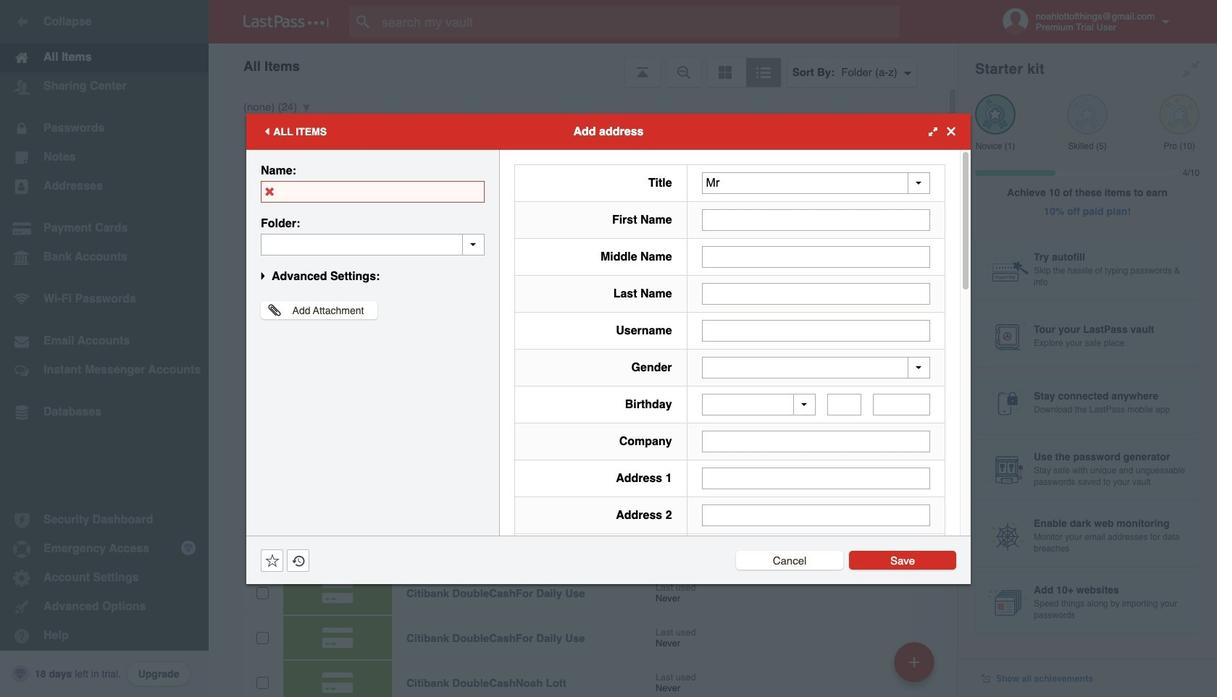 Task type: describe. For each thing, give the bounding box(es) containing it.
new item image
[[909, 657, 919, 668]]

Search search field
[[349, 6, 928, 38]]

lastpass image
[[243, 15, 329, 28]]



Task type: vqa. For each thing, say whether or not it's contained in the screenshot.
"new item" ELEMENT
no



Task type: locate. For each thing, give the bounding box(es) containing it.
dialog
[[246, 113, 971, 698]]

main navigation navigation
[[0, 0, 209, 698]]

vault options navigation
[[209, 43, 958, 87]]

None text field
[[261, 181, 485, 203], [702, 320, 930, 342], [827, 394, 862, 416], [702, 431, 930, 453], [702, 505, 930, 527], [261, 181, 485, 203], [702, 320, 930, 342], [827, 394, 862, 416], [702, 431, 930, 453], [702, 505, 930, 527]]

search my vault text field
[[349, 6, 928, 38]]

None text field
[[702, 209, 930, 231], [261, 234, 485, 255], [702, 246, 930, 268], [702, 283, 930, 305], [873, 394, 930, 416], [702, 468, 930, 490], [702, 209, 930, 231], [261, 234, 485, 255], [702, 246, 930, 268], [702, 283, 930, 305], [873, 394, 930, 416], [702, 468, 930, 490]]

new item navigation
[[889, 638, 943, 698]]



